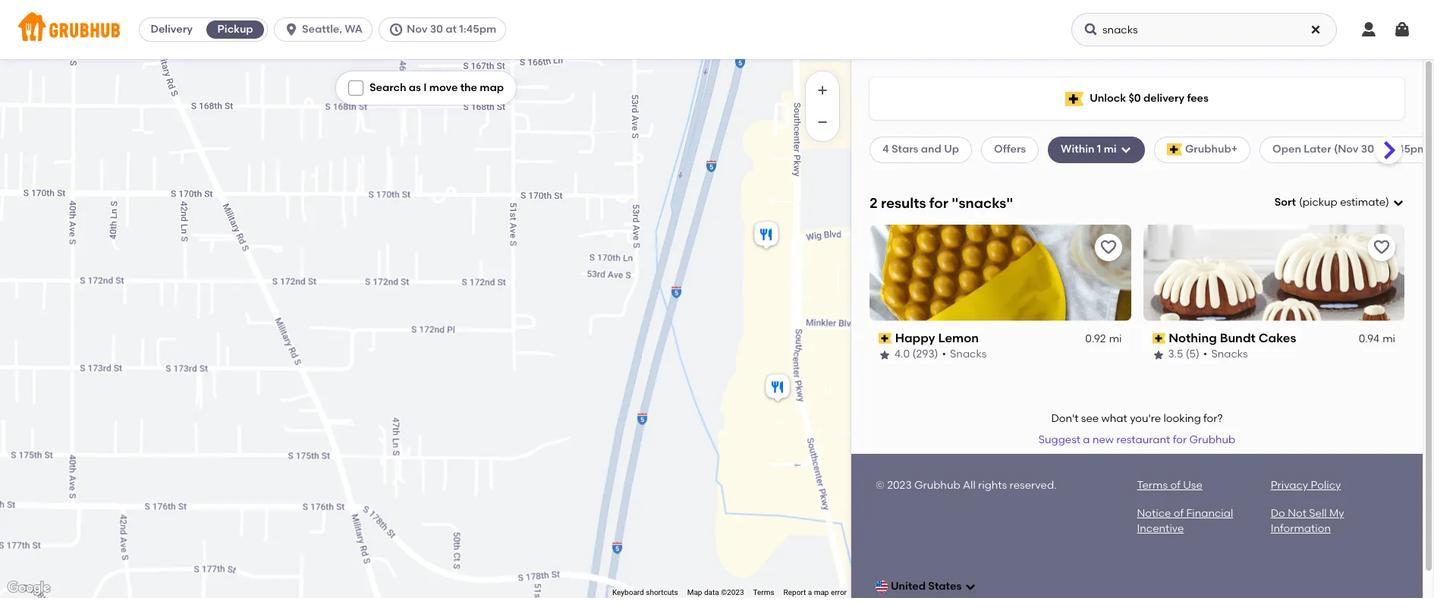 Task type: locate. For each thing, give the bounding box(es) containing it.
data
[[705, 588, 720, 597]]

a right report
[[808, 588, 813, 597]]

what
[[1102, 412, 1128, 425]]

map left error
[[814, 588, 829, 597]]

30
[[430, 23, 443, 36], [1362, 143, 1375, 156]]

1 horizontal spatial star icon image
[[1153, 349, 1165, 361]]

mi right "0.94"
[[1383, 333, 1396, 346]]

svg image right )
[[1393, 197, 1405, 209]]

0 horizontal spatial • snacks
[[943, 348, 987, 361]]

2 star icon image from the left
[[1153, 349, 1165, 361]]

grubhub plus flag logo image left unlock
[[1066, 91, 1084, 106]]

not
[[1289, 507, 1307, 520]]

happy lemon
[[896, 331, 979, 345]]

2 save this restaurant button from the left
[[1369, 234, 1396, 261]]

1 save this restaurant button from the left
[[1095, 234, 1123, 261]]

None field
[[1275, 195, 1405, 211]]

0 vertical spatial at
[[446, 23, 457, 36]]

map
[[480, 81, 504, 94], [814, 588, 829, 597]]

1 horizontal spatial snacks
[[1212, 348, 1249, 361]]

30 right nov
[[430, 23, 443, 36]]

of up incentive
[[1174, 507, 1185, 520]]

privacy policy link
[[1272, 479, 1342, 492]]

0 horizontal spatial save this restaurant image
[[1100, 238, 1118, 256]]

of inside notice of financial incentive
[[1174, 507, 1185, 520]]

mi
[[1104, 143, 1117, 156], [1110, 333, 1123, 346], [1383, 333, 1396, 346]]

for
[[930, 194, 949, 212], [1174, 434, 1188, 447]]

• snacks for lemon
[[943, 348, 987, 361]]

0.92 mi
[[1086, 333, 1123, 346]]

new
[[1093, 434, 1115, 447]]

0 vertical spatial 30
[[430, 23, 443, 36]]

privacy policy
[[1272, 479, 1342, 492]]

svg image left nov
[[389, 22, 404, 37]]

1 horizontal spatial •
[[1204, 348, 1208, 361]]

0 vertical spatial map
[[480, 81, 504, 94]]

a
[[1084, 434, 1091, 447], [808, 588, 813, 597]]

0 horizontal spatial for
[[930, 194, 949, 212]]

2 snacks from the left
[[1212, 348, 1249, 361]]

$0
[[1129, 92, 1142, 105]]

svg image left seattle,
[[284, 22, 299, 37]]

1 vertical spatial grubhub plus flag logo image
[[1167, 144, 1183, 156]]

1 horizontal spatial terms
[[1138, 479, 1169, 492]]

0 horizontal spatial •
[[943, 348, 947, 361]]

subscription pass image for nothing bundt cakes
[[1153, 333, 1166, 344]]

1 vertical spatial terms
[[754, 588, 775, 597]]

(nov
[[1335, 143, 1359, 156]]

grubhub plus flag logo image for unlock $0 delivery fees
[[1066, 91, 1084, 106]]

a inside button
[[1084, 434, 1091, 447]]

•
[[943, 348, 947, 361], [1204, 348, 1208, 361]]

0 horizontal spatial star icon image
[[879, 349, 891, 361]]

1 horizontal spatial • snacks
[[1204, 348, 1249, 361]]

star icon image left 3.5
[[1153, 349, 1165, 361]]

2
[[870, 194, 878, 212]]

1 vertical spatial 30
[[1362, 143, 1375, 156]]

terms left report
[[754, 588, 775, 597]]

don't
[[1052, 412, 1079, 425]]

of
[[1171, 479, 1181, 492], [1174, 507, 1185, 520]]

move
[[430, 81, 458, 94]]

svg image
[[284, 22, 299, 37], [389, 22, 404, 37], [352, 84, 361, 93], [1120, 144, 1133, 156], [1393, 197, 1405, 209]]

2 save this restaurant image from the left
[[1373, 238, 1392, 256]]

• down happy lemon
[[943, 348, 947, 361]]

seattle,
[[302, 23, 342, 36]]

0 vertical spatial grubhub plus flag logo image
[[1066, 91, 1084, 106]]

states
[[929, 580, 962, 593]]

1 vertical spatial grubhub
[[915, 479, 961, 492]]

language select image
[[876, 581, 888, 593]]

notice
[[1138, 507, 1172, 520]]

1 • snacks from the left
[[943, 348, 987, 361]]

1 star icon image from the left
[[879, 349, 891, 361]]

save this restaurant button for happy lemon
[[1095, 234, 1123, 261]]

0 horizontal spatial terms
[[754, 588, 775, 597]]

terms for terms of use
[[1138, 479, 1169, 492]]

• for happy
[[943, 348, 947, 361]]

1 • from the left
[[943, 348, 947, 361]]

reserved.
[[1010, 479, 1057, 492]]

shortcuts
[[646, 588, 679, 597]]

unlock
[[1090, 92, 1127, 105]]

• snacks
[[943, 348, 987, 361], [1204, 348, 1249, 361]]

grubhub plus flag logo image
[[1066, 91, 1084, 106], [1167, 144, 1183, 156]]

error
[[831, 588, 847, 597]]

1 horizontal spatial 30
[[1362, 143, 1375, 156]]

for right results
[[930, 194, 949, 212]]

grubhub left all
[[915, 479, 961, 492]]

1 save this restaurant image from the left
[[1100, 238, 1118, 256]]

1 horizontal spatial grubhub
[[1190, 434, 1236, 447]]

star icon image
[[879, 349, 891, 361], [1153, 349, 1165, 361]]

1:45pm
[[460, 23, 497, 36]]

1 vertical spatial map
[[814, 588, 829, 597]]

snacks
[[951, 348, 987, 361], [1212, 348, 1249, 361]]

1 horizontal spatial subscription pass image
[[1153, 333, 1166, 344]]

• snacks down nothing bundt cakes
[[1204, 348, 1249, 361]]

for down looking
[[1174, 434, 1188, 447]]

delivery button
[[140, 17, 204, 42]]

fees
[[1188, 92, 1209, 105]]

save this restaurant image
[[1100, 238, 1118, 256], [1373, 238, 1392, 256]]

1 vertical spatial at
[[1378, 143, 1389, 156]]

1 horizontal spatial save this restaurant button
[[1369, 234, 1396, 261]]

subscription pass image left nothing
[[1153, 333, 1166, 344]]

1 vertical spatial for
[[1174, 434, 1188, 447]]

subscription pass image left happy
[[879, 333, 893, 344]]

at left 1:45pm)
[[1378, 143, 1389, 156]]

2 • from the left
[[1204, 348, 1208, 361]]

1 horizontal spatial grubhub plus flag logo image
[[1167, 144, 1183, 156]]

© 2023 grubhub all rights reserved.
[[876, 479, 1057, 492]]

results
[[881, 194, 927, 212]]

offers
[[995, 143, 1027, 156]]

0 horizontal spatial save this restaurant button
[[1095, 234, 1123, 261]]

grubhub down for? at the bottom right of page
[[1190, 434, 1236, 447]]

save this restaurant button
[[1095, 234, 1123, 261], [1369, 234, 1396, 261]]

subscription pass image
[[879, 333, 893, 344], [1153, 333, 1166, 344]]

star icon image left the 4.0
[[879, 349, 891, 361]]

30 right (nov
[[1362, 143, 1375, 156]]

looking
[[1164, 412, 1202, 425]]

1 vertical spatial of
[[1174, 507, 1185, 520]]

grubhub plus flag logo image left grubhub+
[[1167, 144, 1183, 156]]

)
[[1386, 196, 1390, 209]]

pickup
[[218, 23, 253, 36]]

a left the new
[[1084, 434, 1091, 447]]

at
[[446, 23, 457, 36], [1378, 143, 1389, 156]]

svg image left search
[[352, 84, 361, 93]]

privacy
[[1272, 479, 1309, 492]]

sort ( pickup estimate )
[[1275, 196, 1390, 209]]

(293)
[[913, 348, 939, 361]]

for?
[[1204, 412, 1224, 425]]

notice of financial incentive link
[[1138, 507, 1234, 535]]

1 subscription pass image from the left
[[879, 333, 893, 344]]

0 vertical spatial for
[[930, 194, 949, 212]]

lemon
[[939, 331, 979, 345]]

1 horizontal spatial at
[[1378, 143, 1389, 156]]

plus icon image
[[815, 83, 831, 98]]

1 horizontal spatial a
[[1084, 434, 1091, 447]]

svg image for search as i move the map
[[352, 84, 361, 93]]

minus icon image
[[815, 115, 831, 130]]

terms up notice
[[1138, 479, 1169, 492]]

do not sell my information link
[[1272, 507, 1345, 535]]

nothing bundt cakes image
[[763, 372, 793, 405]]

happy
[[896, 331, 936, 345]]

mi for happy lemon
[[1110, 333, 1123, 346]]

0.94
[[1360, 333, 1380, 346]]

of for terms
[[1171, 479, 1181, 492]]

2 • snacks from the left
[[1204, 348, 1249, 361]]

seattle, wa button
[[274, 17, 379, 42]]

see
[[1082, 412, 1100, 425]]

1 snacks from the left
[[951, 348, 987, 361]]

snacks down nothing bundt cakes
[[1212, 348, 1249, 361]]

1 vertical spatial a
[[808, 588, 813, 597]]

keyboard
[[613, 588, 644, 597]]

pickup button
[[204, 17, 267, 42]]

• right (5)
[[1204, 348, 1208, 361]]

0 horizontal spatial a
[[808, 588, 813, 597]]

snacks down lemon
[[951, 348, 987, 361]]

svg image inside seattle, wa button
[[284, 22, 299, 37]]

snacks for bundt
[[1212, 348, 1249, 361]]

snacks for lemon
[[951, 348, 987, 361]]

1 horizontal spatial for
[[1174, 434, 1188, 447]]

0 horizontal spatial at
[[446, 23, 457, 36]]

google image
[[4, 579, 54, 598]]

at left 1:45pm
[[446, 23, 457, 36]]

• for nothing
[[1204, 348, 1208, 361]]

map right the
[[480, 81, 504, 94]]

none field containing sort
[[1275, 195, 1405, 211]]

nothing bundt cakes logo image
[[1144, 225, 1405, 321]]

0 vertical spatial of
[[1171, 479, 1181, 492]]

2 subscription pass image from the left
[[1153, 333, 1166, 344]]

0 horizontal spatial 30
[[430, 23, 443, 36]]

svg image
[[1361, 20, 1379, 39], [1394, 20, 1412, 39], [1084, 22, 1099, 37], [1310, 24, 1323, 36], [965, 581, 977, 593]]

0 horizontal spatial snacks
[[951, 348, 987, 361]]

at inside button
[[446, 23, 457, 36]]

the
[[461, 81, 478, 94]]

svg image inside nov 30 at 1:45pm button
[[389, 22, 404, 37]]

of left use
[[1171, 479, 1181, 492]]

0 vertical spatial grubhub
[[1190, 434, 1236, 447]]

0 horizontal spatial grubhub plus flag logo image
[[1066, 91, 1084, 106]]

Search for food, convenience, alcohol... search field
[[1072, 13, 1338, 46]]

• snacks down lemon
[[943, 348, 987, 361]]

0 vertical spatial a
[[1084, 434, 1091, 447]]

delivery
[[151, 23, 193, 36]]

mi right 1
[[1104, 143, 1117, 156]]

grubhub
[[1190, 434, 1236, 447], [915, 479, 961, 492]]

1 horizontal spatial map
[[814, 588, 829, 597]]

0.92
[[1086, 333, 1107, 346]]

0 horizontal spatial subscription pass image
[[879, 333, 893, 344]]

report a map error
[[784, 588, 847, 597]]

mi right 0.92 at the bottom of the page
[[1110, 333, 1123, 346]]

0 vertical spatial terms
[[1138, 479, 1169, 492]]

don't see what you're looking for?
[[1052, 412, 1224, 425]]

svg image for nov 30 at 1:45pm
[[389, 22, 404, 37]]

1 horizontal spatial save this restaurant image
[[1373, 238, 1392, 256]]

3.5 (5)
[[1169, 348, 1200, 361]]

of for notice
[[1174, 507, 1185, 520]]

svg image inside the united states button
[[965, 581, 977, 593]]



Task type: vqa. For each thing, say whether or not it's contained in the screenshot.
Nothing's •
yes



Task type: describe. For each thing, give the bounding box(es) containing it.
report a map error link
[[784, 588, 847, 597]]

wa
[[345, 23, 363, 36]]

suggest
[[1039, 434, 1081, 447]]

for inside button
[[1174, 434, 1188, 447]]

later
[[1305, 143, 1332, 156]]

main navigation navigation
[[0, 0, 1435, 59]]

terms link
[[754, 588, 775, 597]]

rights
[[979, 479, 1008, 492]]

happy lemon image
[[752, 219, 782, 253]]

nov 30 at 1:45pm
[[407, 23, 497, 36]]

keyboard shortcuts
[[613, 588, 679, 597]]

nothing bundt cakes
[[1169, 331, 1297, 345]]

nothing
[[1169, 331, 1218, 345]]

use
[[1184, 479, 1203, 492]]

within 1 mi
[[1062, 143, 1117, 156]]

search
[[370, 81, 407, 94]]

open
[[1273, 143, 1302, 156]]

"snacks"
[[952, 194, 1014, 212]]

stars
[[892, 143, 919, 156]]

you're
[[1131, 412, 1162, 425]]

0.94 mi
[[1360, 333, 1396, 346]]

my
[[1330, 507, 1345, 520]]

and
[[922, 143, 942, 156]]

nov 30 at 1:45pm button
[[379, 17, 513, 42]]

3.5
[[1169, 348, 1184, 361]]

policy
[[1312, 479, 1342, 492]]

grubhub plus flag logo image for grubhub+
[[1167, 144, 1183, 156]]

bundt
[[1221, 331, 1256, 345]]

all
[[963, 479, 976, 492]]

do
[[1272, 507, 1286, 520]]

report
[[784, 588, 807, 597]]

united states
[[891, 580, 962, 593]]

4 stars and up
[[883, 143, 960, 156]]

svg image for seattle, wa
[[284, 22, 299, 37]]

do not sell my information
[[1272, 507, 1345, 535]]

svg image right 1
[[1120, 144, 1133, 156]]

©2023
[[721, 588, 744, 597]]

seattle, wa
[[302, 23, 363, 36]]

incentive
[[1138, 522, 1185, 535]]

map region
[[0, 41, 1031, 598]]

save this restaurant button for nothing bundt cakes
[[1369, 234, 1396, 261]]

map
[[688, 588, 703, 597]]

terms for terms link
[[754, 588, 775, 597]]

sell
[[1310, 507, 1328, 520]]

0 horizontal spatial grubhub
[[915, 479, 961, 492]]

up
[[945, 143, 960, 156]]

2 results for "snacks"
[[870, 194, 1014, 212]]

• snacks for bundt
[[1204, 348, 1249, 361]]

financial
[[1187, 507, 1234, 520]]

1:45pm)
[[1391, 143, 1432, 156]]

unlock $0 delivery fees
[[1090, 92, 1209, 105]]

grubhub+
[[1186, 143, 1238, 156]]

2023
[[888, 479, 912, 492]]

delivery
[[1144, 92, 1185, 105]]

suggest a new restaurant for grubhub button
[[1032, 427, 1243, 454]]

i
[[424, 81, 427, 94]]

a for report
[[808, 588, 813, 597]]

terms of use
[[1138, 479, 1203, 492]]

estimate
[[1341, 196, 1386, 209]]

nov
[[407, 23, 428, 36]]

save this restaurant image for happy lemon
[[1100, 238, 1118, 256]]

as
[[409, 81, 421, 94]]

search as i move the map
[[370, 81, 504, 94]]

1
[[1098, 143, 1102, 156]]

save this restaurant image for nothing bundt cakes
[[1373, 238, 1392, 256]]

(5)
[[1187, 348, 1200, 361]]

a for suggest
[[1084, 434, 1091, 447]]

suggest a new restaurant for grubhub
[[1039, 434, 1236, 447]]

keyboard shortcuts button
[[613, 588, 679, 598]]

4.0 (293)
[[895, 348, 939, 361]]

united
[[891, 580, 926, 593]]

open later (nov 30 at 1:45pm)
[[1273, 143, 1432, 156]]

4
[[883, 143, 890, 156]]

star icon image for nothing bundt cakes
[[1153, 349, 1165, 361]]

pickup
[[1303, 196, 1338, 209]]

happy lemon logo image
[[870, 225, 1132, 321]]

star icon image for happy lemon
[[879, 349, 891, 361]]

0 horizontal spatial map
[[480, 81, 504, 94]]

©
[[876, 479, 885, 492]]

grubhub inside button
[[1190, 434, 1236, 447]]

4.0
[[895, 348, 910, 361]]

information
[[1272, 522, 1332, 535]]

cakes
[[1259, 331, 1297, 345]]

map data ©2023
[[688, 588, 744, 597]]

united states button
[[876, 573, 977, 598]]

within
[[1062, 143, 1095, 156]]

mi for nothing bundt cakes
[[1383, 333, 1396, 346]]

restaurant
[[1117, 434, 1171, 447]]

30 inside button
[[430, 23, 443, 36]]

subscription pass image for happy lemon
[[879, 333, 893, 344]]



